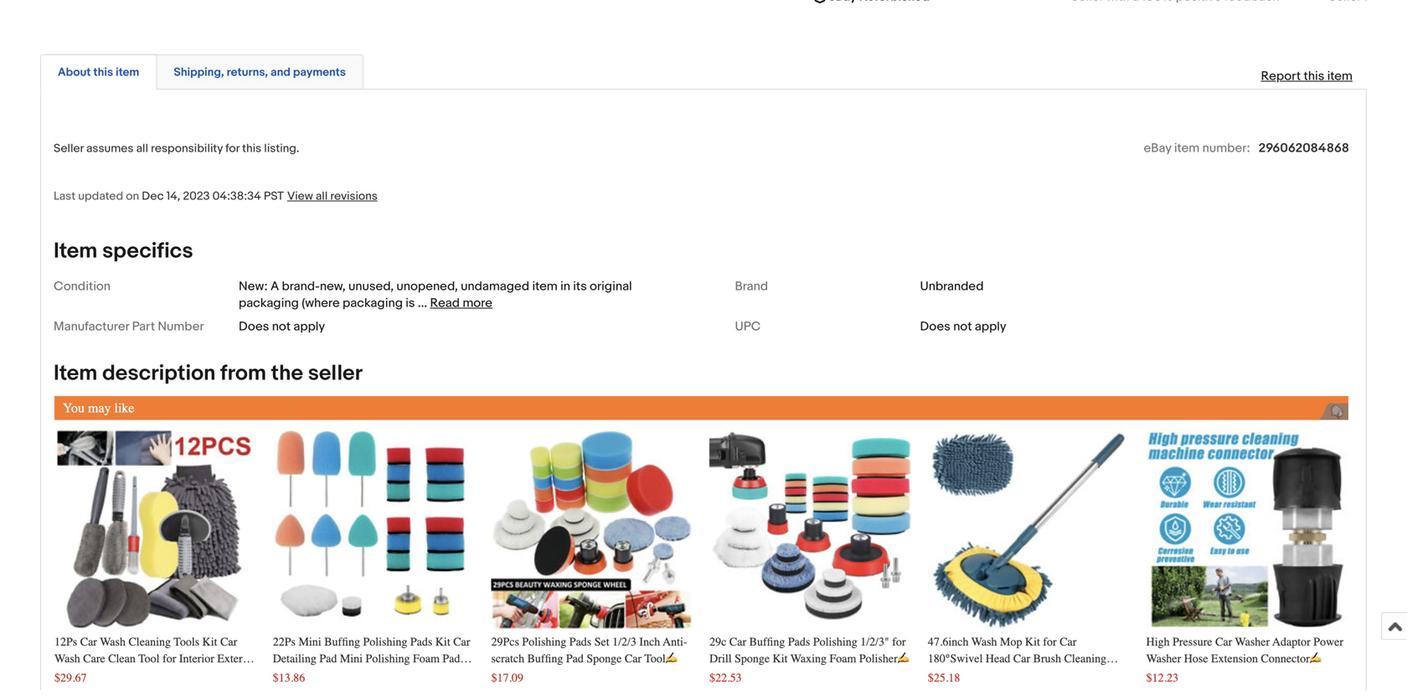 Task type: locate. For each thing, give the bounding box(es) containing it.
0 horizontal spatial all
[[136, 141, 148, 156]]

its
[[573, 279, 587, 294]]

this right for
[[242, 141, 261, 156]]

this right about
[[93, 65, 113, 79]]

1 horizontal spatial this
[[242, 141, 261, 156]]

manufacturer part number
[[54, 319, 204, 334]]

item up condition
[[54, 238, 97, 264]]

does
[[239, 319, 269, 334], [920, 319, 951, 334]]

item right about
[[116, 65, 139, 79]]

1 apply from the left
[[294, 319, 325, 334]]

1 does not apply from the left
[[239, 319, 325, 334]]

2 apply from the left
[[975, 319, 1006, 334]]

item for item specifics
[[54, 238, 97, 264]]

does not apply
[[239, 319, 325, 334], [920, 319, 1006, 334]]

about this item button
[[58, 64, 139, 80]]

this inside about this item button
[[93, 65, 113, 79]]

this
[[93, 65, 113, 79], [1304, 68, 1325, 84], [242, 141, 261, 156]]

not
[[272, 319, 291, 334], [953, 319, 972, 334]]

all right assumes
[[136, 141, 148, 156]]

0 horizontal spatial not
[[272, 319, 291, 334]]

1 vertical spatial item
[[54, 361, 97, 386]]

manufacturer
[[54, 319, 129, 334]]

updated
[[78, 189, 123, 203]]

item specifics
[[54, 238, 193, 264]]

item
[[54, 238, 97, 264], [54, 361, 97, 386]]

seller
[[308, 361, 363, 386]]

1 horizontal spatial does
[[920, 319, 951, 334]]

this right report
[[1304, 68, 1325, 84]]

1 horizontal spatial packaging
[[343, 296, 403, 311]]

apply for manufacturer part number
[[294, 319, 325, 334]]

packaging down a
[[239, 296, 299, 311]]

1 horizontal spatial all
[[316, 189, 328, 203]]

ebay item number: 296062084868
[[1144, 141, 1349, 156]]

new: a brand-new, unused, unopened, undamaged item in its original packaging (where packaging is ...
[[239, 279, 632, 311]]

packaging down unused,
[[343, 296, 403, 311]]

tab list
[[40, 51, 1367, 89]]

does down new:
[[239, 319, 269, 334]]

item left the in
[[532, 279, 558, 294]]

all right view
[[316, 189, 328, 203]]

more
[[463, 296, 492, 311]]

does down unbranded
[[920, 319, 951, 334]]

original
[[590, 279, 632, 294]]

report this item link
[[1253, 60, 1361, 92]]

revisions
[[330, 189, 378, 203]]

this for about
[[93, 65, 113, 79]]

2 does not apply from the left
[[920, 319, 1006, 334]]

0 horizontal spatial apply
[[294, 319, 325, 334]]

2 horizontal spatial this
[[1304, 68, 1325, 84]]

from
[[220, 361, 266, 386]]

number:
[[1202, 141, 1250, 156]]

does not apply down unbranded
[[920, 319, 1006, 334]]

0 horizontal spatial packaging
[[239, 296, 299, 311]]

apply
[[294, 319, 325, 334], [975, 319, 1006, 334]]

0 horizontal spatial this
[[93, 65, 113, 79]]

does not apply down a
[[239, 319, 325, 334]]

2 not from the left
[[953, 319, 972, 334]]

unbranded
[[920, 279, 984, 294]]

this inside report this item link
[[1304, 68, 1325, 84]]

all
[[136, 141, 148, 156], [316, 189, 328, 203]]

the
[[271, 361, 303, 386]]

brand-
[[282, 279, 320, 294]]

1 packaging from the left
[[239, 296, 299, 311]]

1 horizontal spatial not
[[953, 319, 972, 334]]

not down a
[[272, 319, 291, 334]]

1 horizontal spatial apply
[[975, 319, 1006, 334]]

does not apply for upc
[[920, 319, 1006, 334]]

2 item from the top
[[54, 361, 97, 386]]

apply down the (where
[[294, 319, 325, 334]]

packaging
[[239, 296, 299, 311], [343, 296, 403, 311]]

0 horizontal spatial does not apply
[[239, 319, 325, 334]]

item inside button
[[116, 65, 139, 79]]

condition
[[54, 279, 111, 294]]

item
[[116, 65, 139, 79], [1327, 68, 1353, 84], [1174, 141, 1200, 156], [532, 279, 558, 294]]

on
[[126, 189, 139, 203]]

0 horizontal spatial does
[[239, 319, 269, 334]]

ebay
[[1144, 141, 1171, 156]]

1 item from the top
[[54, 238, 97, 264]]

0 vertical spatial item
[[54, 238, 97, 264]]

assumes
[[86, 141, 134, 156]]

not down unbranded
[[953, 319, 972, 334]]

1 not from the left
[[272, 319, 291, 334]]

new,
[[320, 279, 346, 294]]

for
[[225, 141, 240, 156]]

None text field
[[828, 0, 930, 5], [1329, 0, 1407, 5], [828, 0, 930, 5], [1329, 0, 1407, 5]]

2023
[[183, 189, 210, 203]]

a
[[270, 279, 279, 294]]

description
[[102, 361, 216, 386]]

2 does from the left
[[920, 319, 951, 334]]

apply down unbranded
[[975, 319, 1006, 334]]

item down 'manufacturer'
[[54, 361, 97, 386]]

None text field
[[1071, 0, 1279, 5]]

1 horizontal spatial does not apply
[[920, 319, 1006, 334]]

1 does from the left
[[239, 319, 269, 334]]

read more
[[430, 296, 492, 311]]

report
[[1261, 68, 1301, 84]]



Task type: vqa. For each thing, say whether or not it's contained in the screenshot.
'STUD'
no



Task type: describe. For each thing, give the bounding box(es) containing it.
last
[[54, 189, 76, 203]]

unopened,
[[397, 279, 458, 294]]

04:38:34
[[212, 189, 261, 203]]

unused,
[[348, 279, 394, 294]]

view all revisions link
[[284, 188, 378, 203]]

part
[[132, 319, 155, 334]]

not for upc
[[953, 319, 972, 334]]

seller
[[54, 141, 84, 156]]

returns,
[[227, 65, 268, 79]]

1 vertical spatial all
[[316, 189, 328, 203]]

number
[[158, 319, 204, 334]]

(where
[[302, 296, 340, 311]]

pst
[[264, 189, 284, 203]]

report this item
[[1261, 68, 1353, 84]]

last updated on dec 14, 2023 04:38:34 pst view all revisions
[[54, 189, 378, 203]]

this for report
[[1304, 68, 1325, 84]]

does not apply for manufacturer part number
[[239, 319, 325, 334]]

tab list containing about this item
[[40, 51, 1367, 89]]

view
[[287, 189, 313, 203]]

about
[[58, 65, 91, 79]]

item right the ebay
[[1174, 141, 1200, 156]]

and
[[271, 65, 290, 79]]

in
[[560, 279, 570, 294]]

specifics
[[102, 238, 193, 264]]

item right report
[[1327, 68, 1353, 84]]

about this item
[[58, 65, 139, 79]]

shipping, returns, and payments button
[[174, 64, 346, 80]]

brand
[[735, 279, 768, 294]]

responsibility
[[151, 141, 223, 156]]

2 packaging from the left
[[343, 296, 403, 311]]

not for manufacturer part number
[[272, 319, 291, 334]]

296062084868
[[1259, 141, 1349, 156]]

shipping,
[[174, 65, 224, 79]]

seller assumes all responsibility for this listing.
[[54, 141, 299, 156]]

new:
[[239, 279, 268, 294]]

undamaged
[[461, 279, 529, 294]]

item inside "new: a brand-new, unused, unopened, undamaged item in its original packaging (where packaging is ..."
[[532, 279, 558, 294]]

listing.
[[264, 141, 299, 156]]

does for upc
[[920, 319, 951, 334]]

shipping, returns, and payments
[[174, 65, 346, 79]]

apply for upc
[[975, 319, 1006, 334]]

read
[[430, 296, 460, 311]]

dec
[[142, 189, 164, 203]]

upc
[[735, 319, 761, 334]]

payments
[[293, 65, 346, 79]]

...
[[418, 296, 427, 311]]

item for item description from the seller
[[54, 361, 97, 386]]

is
[[406, 296, 415, 311]]

14,
[[166, 189, 180, 203]]

0 vertical spatial all
[[136, 141, 148, 156]]

read more button
[[430, 296, 492, 311]]

does for manufacturer part number
[[239, 319, 269, 334]]

item description from the seller
[[54, 361, 363, 386]]



